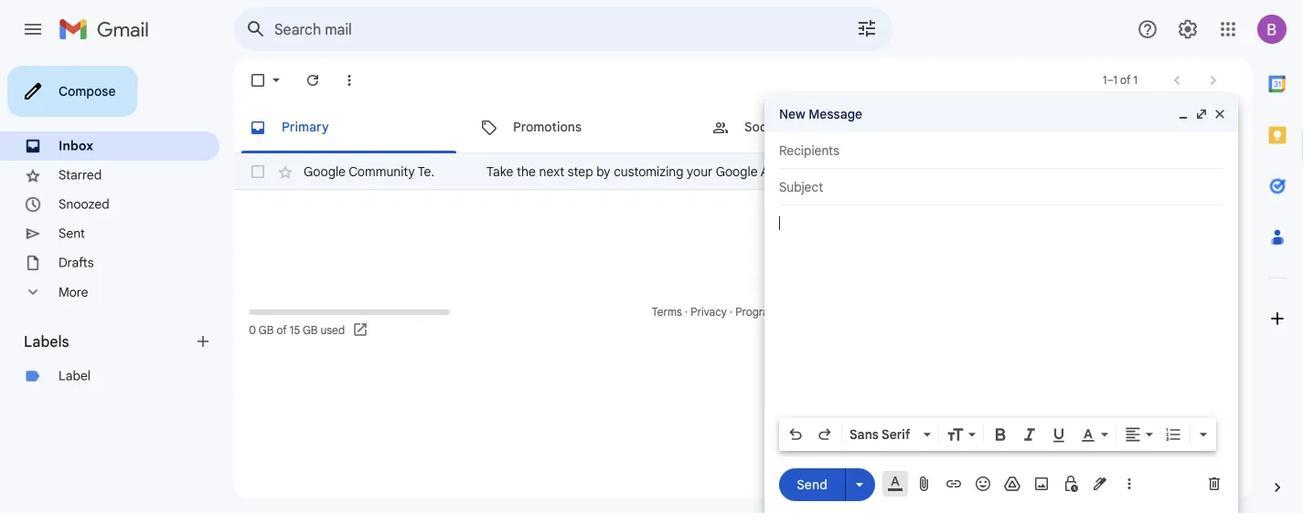Task type: describe. For each thing, give the bounding box(es) containing it.
more button
[[0, 278, 219, 307]]

the
[[517, 164, 536, 180]]

primary
[[282, 119, 329, 135]]

starred
[[59, 167, 102, 183]]

1 google from the left
[[304, 164, 346, 180]]

promotions tab
[[465, 102, 696, 154]]

labels heading
[[24, 333, 194, 351]]

1 horizontal spatial tab list
[[1252, 59, 1303, 448]]

step
[[568, 164, 593, 180]]

2 google from the left
[[716, 164, 758, 180]]

2 · from the left
[[730, 306, 733, 320]]

numbered list ‪(⌘⇧7)‬ image
[[1164, 426, 1182, 444]]

account
[[761, 164, 809, 180]]

1 · from the left
[[685, 306, 688, 320]]

labels navigation
[[0, 59, 234, 514]]

sent link
[[59, 226, 85, 242]]

main menu image
[[22, 18, 44, 40]]

refresh image
[[304, 71, 322, 90]]

insert link ‪(⌘k)‬ image
[[945, 475, 963, 494]]

social
[[744, 119, 781, 135]]

0
[[249, 324, 256, 338]]

terms
[[652, 306, 682, 320]]

row containing google community te.
[[234, 154, 1237, 190]]

te.
[[418, 164, 434, 180]]

drafts link
[[59, 255, 94, 271]]

starred link
[[59, 167, 102, 183]]

tab list containing primary
[[234, 102, 1237, 154]]

undo ‪(⌘z)‬ image
[[786, 426, 805, 444]]

snoozed link
[[59, 197, 109, 213]]

sans serif
[[849, 427, 910, 443]]

labels
[[24, 333, 69, 351]]

advanced search options image
[[849, 10, 885, 47]]

more options image
[[1124, 475, 1135, 494]]

insert photo image
[[1032, 475, 1051, 494]]

Subject field
[[779, 178, 1223, 197]]

more send options image
[[850, 476, 869, 494]]

drafts
[[59, 255, 94, 271]]

search mail image
[[240, 13, 272, 46]]

more formatting options image
[[1194, 426, 1212, 444]]

12:38 pm
[[1180, 165, 1223, 179]]

settings image
[[1177, 18, 1199, 40]]

pop out image
[[1194, 107, 1209, 122]]

label link
[[59, 369, 91, 385]]

label
[[59, 369, 91, 385]]

google community te.
[[304, 164, 434, 180]]

toggle confidential mode image
[[1062, 475, 1080, 494]]

recipients
[[779, 143, 839, 159]]

community
[[349, 164, 415, 180]]

insert emoji ‪(⌘⇧2)‬ image
[[974, 475, 992, 494]]

bold ‪(⌘b)‬ image
[[991, 426, 1009, 444]]

program
[[735, 306, 778, 320]]

1 – 1 of 1
[[1103, 74, 1137, 87]]

used
[[320, 324, 345, 338]]

next
[[539, 164, 564, 180]]

take the next step by customizing your google account -
[[486, 164, 821, 180]]

new message dialog
[[764, 96, 1238, 514]]

0 vertical spatial of
[[1120, 74, 1131, 87]]

3 1 from the left
[[1133, 74, 1137, 87]]

social tab
[[697, 102, 927, 154]]

inbox
[[59, 138, 93, 154]]



Task type: locate. For each thing, give the bounding box(es) containing it.
google down primary
[[304, 164, 346, 180]]

new message
[[779, 106, 862, 122]]

Search mail text field
[[274, 20, 805, 38]]

· right privacy link on the bottom of the page
[[730, 306, 733, 320]]

more
[[59, 285, 88, 301]]

0 horizontal spatial 1
[[1103, 74, 1107, 87]]

0 gb of 15 gb used
[[249, 324, 345, 338]]

terms link
[[652, 306, 682, 320]]

main content containing primary
[[234, 102, 1237, 190]]

compose
[[59, 83, 116, 99]]

gb
[[259, 324, 274, 338], [303, 324, 318, 338]]

1 horizontal spatial ·
[[730, 306, 733, 320]]

send
[[797, 477, 827, 493]]

promotions
[[513, 119, 582, 135]]

support image
[[1137, 18, 1159, 40]]

1 horizontal spatial of
[[1120, 74, 1131, 87]]

gb right 0 at bottom left
[[259, 324, 274, 338]]

follow link to manage storage image
[[352, 322, 370, 340]]

formatting options toolbar
[[779, 419, 1216, 452]]

footer containing terms
[[234, 304, 1237, 340]]

0 horizontal spatial gb
[[259, 324, 274, 338]]

1 horizontal spatial 1
[[1113, 74, 1117, 87]]

insert signature image
[[1091, 475, 1109, 494]]

sent
[[59, 226, 85, 242]]

of
[[1120, 74, 1131, 87], [277, 324, 287, 338]]

compose button
[[7, 66, 138, 117]]

italic ‪(⌘i)‬ image
[[1020, 426, 1039, 444]]

of right –
[[1120, 74, 1131, 87]]

sans
[[849, 427, 879, 443]]

None search field
[[234, 7, 892, 51]]

of left 15
[[277, 324, 287, 338]]

your
[[687, 164, 713, 180]]

primary tab
[[234, 102, 464, 154]]

by
[[596, 164, 610, 180]]

· right the terms link
[[685, 306, 688, 320]]

close image
[[1212, 107, 1227, 122]]

privacy link
[[691, 306, 727, 320]]

1 horizontal spatial gb
[[303, 324, 318, 338]]

-
[[812, 164, 818, 180]]

1 horizontal spatial google
[[716, 164, 758, 180]]

15
[[290, 324, 300, 338]]

·
[[685, 306, 688, 320], [730, 306, 733, 320]]

more image
[[340, 71, 358, 90]]

policies
[[781, 306, 818, 320]]

–
[[1107, 74, 1113, 87]]

1 1 from the left
[[1103, 74, 1107, 87]]

google
[[304, 164, 346, 180], [716, 164, 758, 180]]

customizing
[[614, 164, 684, 180]]

new
[[779, 106, 805, 122]]

0 horizontal spatial of
[[277, 324, 287, 338]]

minimize image
[[1176, 107, 1191, 122]]

2 1 from the left
[[1113, 74, 1117, 87]]

1 gb from the left
[[259, 324, 274, 338]]

redo ‪(⌘y)‬ image
[[816, 426, 834, 444]]

google right your
[[716, 164, 758, 180]]

none checkbox inside row
[[249, 163, 267, 181]]

of inside footer
[[277, 324, 287, 338]]

gmail image
[[59, 11, 158, 48]]

2 horizontal spatial 1
[[1133, 74, 1137, 87]]

terms · privacy · program policies
[[652, 306, 818, 320]]

privacy
[[691, 306, 727, 320]]

take
[[486, 164, 513, 180]]

message
[[809, 106, 862, 122]]

0 horizontal spatial google
[[304, 164, 346, 180]]

row
[[234, 154, 1237, 190]]

snoozed
[[59, 197, 109, 213]]

insert files using drive image
[[1003, 475, 1021, 494]]

1
[[1103, 74, 1107, 87], [1113, 74, 1117, 87], [1133, 74, 1137, 87]]

program policies link
[[735, 306, 818, 320]]

main content
[[234, 102, 1237, 190]]

serif
[[882, 427, 910, 443]]

None checkbox
[[249, 163, 267, 181]]

discard draft ‪(⌘⇧d)‬ image
[[1205, 475, 1223, 494]]

send button
[[779, 469, 845, 502]]

tab list
[[1252, 59, 1303, 448], [234, 102, 1237, 154]]

inbox link
[[59, 138, 93, 154]]

footer
[[234, 304, 1237, 340]]

underline ‪(⌘u)‬ image
[[1050, 427, 1068, 445]]

sans serif option
[[846, 426, 920, 444]]

0 horizontal spatial ·
[[685, 306, 688, 320]]

1 vertical spatial of
[[277, 324, 287, 338]]

Message Body text field
[[779, 215, 1223, 413]]

attach files image
[[915, 475, 934, 494]]

None checkbox
[[249, 71, 267, 90]]

gb right 15
[[303, 324, 318, 338]]

2 gb from the left
[[303, 324, 318, 338]]

0 horizontal spatial tab list
[[234, 102, 1237, 154]]



Task type: vqa. For each thing, say whether or not it's contained in the screenshot.
conversation
no



